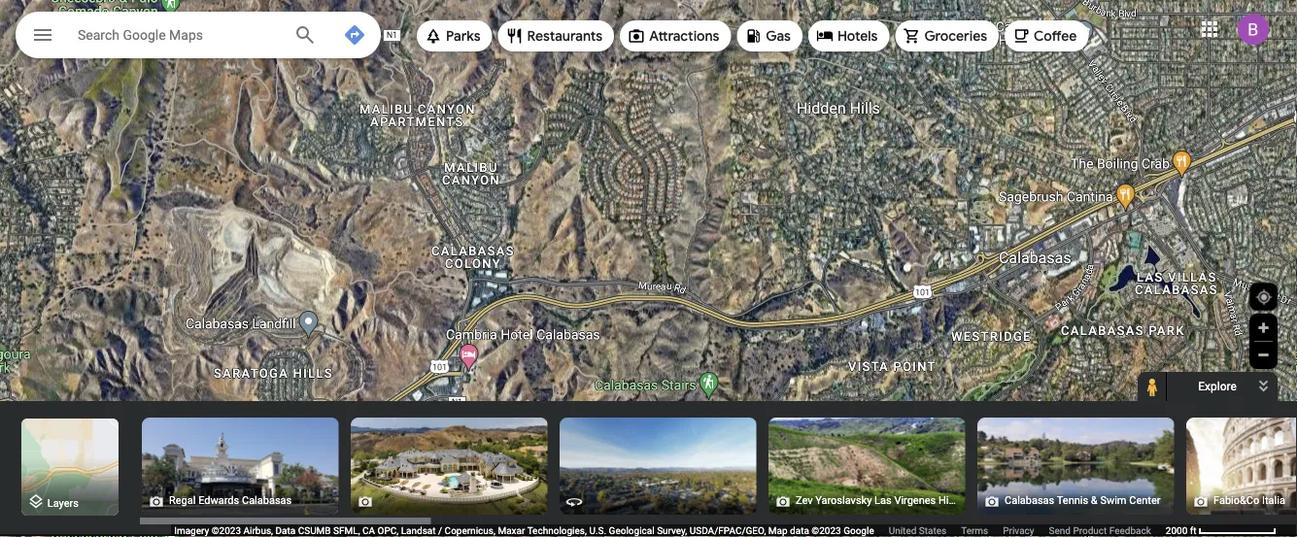 Task type: vqa. For each thing, say whether or not it's contained in the screenshot.
the  Things to do
no



Task type: locate. For each thing, give the bounding box(es) containing it.
calabasas tennis & swim center up product
[[1005, 495, 1161, 507]]

0 horizontal spatial highlands
[[730, 495, 778, 507]]

highlands up terms button
[[939, 495, 987, 507]]

& for first calabasas tennis & swim center button from right
[[1091, 495, 1098, 507]]

gas
[[766, 27, 791, 45]]

google left maps
[[123, 27, 166, 43]]

usda/fpac/geo,
[[690, 525, 766, 537]]

0 horizontal spatial calabasas tennis & swim center
[[796, 495, 952, 507]]

2 center from the left
[[1129, 495, 1161, 507]]

calabasas inside button
[[242, 495, 292, 507]]

zev yaroslavsky las virgenes highlands park for first zev yaroslavsky las virgenes highlands park "button" from left
[[587, 495, 802, 507]]

las
[[666, 495, 683, 507], [875, 495, 892, 507]]

calabasas tennis & swim center button
[[624, 222, 1110, 537], [833, 222, 1297, 537]]

2 yaroslavsky from the left
[[816, 495, 872, 507]]

0 horizontal spatial calabasas
[[242, 495, 292, 507]]

swim for 1st calabasas tennis & swim center button from the left
[[892, 495, 918, 507]]

highlands
[[730, 495, 778, 507], [939, 495, 987, 507]]

1 horizontal spatial swim
[[1100, 495, 1127, 507]]

attractions
[[649, 27, 719, 45]]

1 zev from the left
[[587, 495, 604, 507]]

1 horizontal spatial &
[[1091, 495, 1098, 507]]

calabasas up privacy button
[[1005, 495, 1055, 507]]

1 horizontal spatial ©2023
[[812, 525, 841, 537]]

las up united
[[875, 495, 892, 507]]

virgenes for second zev yaroslavsky las virgenes highlands park "button"
[[894, 495, 936, 507]]

2 virgenes from the left
[[894, 495, 936, 507]]

1 horizontal spatial calabasas tennis & swim center
[[1005, 495, 1161, 507]]

terms
[[961, 525, 989, 537]]

1 horizontal spatial google
[[844, 525, 874, 537]]

0 horizontal spatial park
[[780, 495, 802, 507]]

google left united
[[844, 525, 874, 537]]

1 horizontal spatial yaroslavsky
[[816, 495, 872, 507]]

1 calabasas from the left
[[242, 495, 292, 507]]

0 horizontal spatial yaroslavsky
[[607, 495, 663, 507]]

1 horizontal spatial tennis
[[1057, 495, 1089, 507]]

search google maps field inside search box
[[78, 22, 278, 46]]

©2023 down regal edwards calabasas
[[212, 525, 241, 537]]

2 horizontal spatial calabasas
[[1005, 495, 1055, 507]]

zev up data
[[796, 495, 813, 507]]

virgenes up the united states
[[894, 495, 936, 507]]

2 & from the left
[[1091, 495, 1098, 507]]

2 ©2023 from the left
[[812, 525, 841, 537]]

footer containing imagery ©2023 airbus, data csumb sfml, ca opc, landsat / copernicus, maxar technologies, u.s. geological survey, usda/fpac/geo, map data ©2023 google
[[174, 525, 1166, 537]]

none search field containing 
[[16, 12, 381, 62]]

2000 ft button
[[1166, 525, 1277, 537]]

swim
[[892, 495, 918, 507], [1100, 495, 1127, 507]]

Search Google Maps field
[[16, 12, 381, 58], [78, 22, 278, 46]]

calabasas tennis & swim center up united
[[796, 495, 952, 507]]

maxar
[[498, 525, 525, 537]]

0 horizontal spatial las
[[666, 495, 683, 507]]

swim up send product feedback 'button'
[[1100, 495, 1127, 507]]

search google maps
[[78, 27, 203, 43]]

0 horizontal spatial virgenes
[[686, 495, 727, 507]]

calabasas tennis & swim center
[[796, 495, 952, 507], [1005, 495, 1161, 507]]

maps
[[169, 27, 203, 43]]

center up "feedback"
[[1129, 495, 1161, 507]]

zev
[[587, 495, 604, 507], [796, 495, 813, 507]]

zev yaroslavsky las virgenes highlands park
[[587, 495, 802, 507], [796, 495, 1011, 507]]

/
[[438, 525, 442, 537]]

edwards
[[198, 495, 239, 507]]

groceries button
[[895, 13, 999, 59]]

product
[[1073, 525, 1107, 537]]

1 vertical spatial google
[[844, 525, 874, 537]]

 button
[[16, 12, 70, 62]]

taco bell button
[[1042, 222, 1297, 537]]

feedback
[[1110, 525, 1151, 537]]

sfml,
[[333, 525, 360, 537]]

1 horizontal spatial center
[[1129, 495, 1161, 507]]

google
[[123, 27, 166, 43], [844, 525, 874, 537]]

0 vertical spatial google
[[123, 27, 166, 43]]

1 zev yaroslavsky las virgenes highlands park from the left
[[587, 495, 802, 507]]

technologies,
[[527, 525, 587, 537]]

calabasas up data
[[796, 495, 846, 507]]

2 swim from the left
[[1100, 495, 1127, 507]]

coffee
[[1034, 27, 1077, 45]]

1 highlands from the left
[[730, 495, 778, 507]]

ft
[[1190, 525, 1197, 537]]

highlands up map
[[730, 495, 778, 507]]

italia
[[1262, 495, 1286, 507]]

2 zev from the left
[[796, 495, 813, 507]]

virgenes for first zev yaroslavsky las virgenes highlands park "button" from left
[[686, 495, 727, 507]]

2 zev yaroslavsky las virgenes highlands park from the left
[[796, 495, 1011, 507]]

1 & from the left
[[882, 495, 889, 507]]

1 horizontal spatial calabasas
[[796, 495, 846, 507]]

park up data
[[780, 495, 802, 507]]

1 virgenes from the left
[[686, 495, 727, 507]]

None search field
[[16, 12, 381, 62]]

united states
[[889, 525, 947, 537]]

1 swim from the left
[[892, 495, 918, 507]]

1 horizontal spatial las
[[875, 495, 892, 507]]

u.s.
[[589, 525, 607, 537]]

united states button
[[889, 525, 947, 537]]

zev for second zev yaroslavsky las virgenes highlands park "button"
[[796, 495, 813, 507]]

1 horizontal spatial zev
[[796, 495, 813, 507]]

0 horizontal spatial ©2023
[[212, 525, 241, 537]]

hotels button
[[809, 13, 890, 59]]

parks button
[[417, 13, 492, 59]]

center for 1st calabasas tennis & swim center button from the left
[[921, 495, 952, 507]]

zev yaroslavsky las virgenes highlands park up survey,
[[587, 495, 802, 507]]

&
[[882, 495, 889, 507], [1091, 495, 1098, 507]]

park
[[780, 495, 802, 507], [989, 495, 1011, 507]]

landsat
[[401, 525, 436, 537]]

2 calabasas tennis & swim center button from the left
[[833, 222, 1297, 537]]

footer
[[174, 525, 1166, 537]]

search
[[78, 27, 120, 43]]

zev yaroslavsky las virgenes highlands park up united
[[796, 495, 1011, 507]]

0 horizontal spatial swim
[[892, 495, 918, 507]]

©2023
[[212, 525, 241, 537], [812, 525, 841, 537]]

yaroslavsky
[[607, 495, 663, 507], [816, 495, 872, 507]]

park up privacy button
[[989, 495, 1011, 507]]

1 horizontal spatial park
[[989, 495, 1011, 507]]

virgenes
[[686, 495, 727, 507], [894, 495, 936, 507]]

zev up u.s.
[[587, 495, 604, 507]]

fabio&co
[[1214, 495, 1260, 507]]

3 calabasas from the left
[[1005, 495, 1055, 507]]

1 horizontal spatial virgenes
[[894, 495, 936, 507]]

0 horizontal spatial tennis
[[848, 495, 880, 507]]

explore this area region
[[0, 222, 1297, 537]]

calabasas
[[242, 495, 292, 507], [796, 495, 846, 507], [1005, 495, 1055, 507]]

1 horizontal spatial highlands
[[939, 495, 987, 507]]

& up united
[[882, 495, 889, 507]]

parks
[[446, 27, 481, 45]]

& up product
[[1091, 495, 1098, 507]]

layers
[[47, 497, 79, 509]]

las up survey,
[[666, 495, 683, 507]]

none search field inside google maps element
[[16, 12, 381, 62]]

1 center from the left
[[921, 495, 952, 507]]

©2023 right data
[[812, 525, 841, 537]]

explore
[[1198, 380, 1237, 394]]

0 horizontal spatial google
[[123, 27, 166, 43]]

2 calabasas tennis & swim center from the left
[[1005, 495, 1161, 507]]

center up states
[[921, 495, 952, 507]]

1 yaroslavsky from the left
[[607, 495, 663, 507]]

map
[[769, 525, 788, 537]]

regal edwards calabasas
[[169, 495, 292, 507]]

opc,
[[378, 525, 399, 537]]

tennis
[[848, 495, 880, 507], [1057, 495, 1089, 507]]

zev yaroslavsky las virgenes highlands park button
[[415, 222, 901, 537], [624, 222, 1110, 537]]

virgenes up usda/fpac/geo, at bottom
[[686, 495, 727, 507]]

calabasas up airbus,
[[242, 495, 292, 507]]

center
[[921, 495, 952, 507], [1129, 495, 1161, 507]]

0 horizontal spatial &
[[882, 495, 889, 507]]

0 horizontal spatial center
[[921, 495, 952, 507]]

footer inside google maps element
[[174, 525, 1166, 537]]

swim up united
[[892, 495, 918, 507]]

0 horizontal spatial zev
[[587, 495, 604, 507]]



Task type: describe. For each thing, give the bounding box(es) containing it.
states
[[919, 525, 947, 537]]

& for 1st calabasas tennis & swim center button from the left
[[882, 495, 889, 507]]

1 park from the left
[[780, 495, 802, 507]]

ca
[[363, 525, 375, 537]]


[[31, 21, 54, 49]]

search google maps field containing search google maps
[[16, 12, 381, 58]]

privacy
[[1003, 525, 1035, 537]]

survey,
[[657, 525, 687, 537]]

taco
[[1214, 495, 1237, 507]]

restaurants
[[527, 27, 603, 45]]

zoom in image
[[1257, 321, 1271, 335]]

2000
[[1166, 525, 1188, 537]]

coffee button
[[1005, 13, 1089, 59]]

fabio&co italia button
[[1042, 222, 1297, 537]]

send product feedback
[[1049, 525, 1151, 537]]

geological
[[609, 525, 655, 537]]

regal
[[169, 495, 196, 507]]

1 tennis from the left
[[848, 495, 880, 507]]

csumb
[[298, 525, 331, 537]]

fabio&co italia
[[1214, 495, 1286, 507]]

2 highlands from the left
[[939, 495, 987, 507]]

imagery ©2023 airbus, data csumb sfml, ca opc, landsat / copernicus, maxar technologies, u.s. geological survey, usda/fpac/geo, map data ©2023 google
[[174, 525, 874, 537]]

2 zev yaroslavsky las virgenes highlands park button from the left
[[624, 222, 1110, 537]]

google account: bob builder  
(b0bth3builder2k23@gmail.com) image
[[1238, 14, 1269, 45]]

1 calabasas tennis & swim center from the left
[[796, 495, 952, 507]]

groceries
[[925, 27, 987, 45]]

zoom out image
[[1257, 348, 1271, 362]]

airbus,
[[243, 525, 273, 537]]

data
[[276, 525, 296, 537]]

united
[[889, 525, 917, 537]]

zev yaroslavsky las virgenes highlands park for second zev yaroslavsky las virgenes highlands park "button"
[[796, 495, 1011, 507]]

yaroslavsky for first zev yaroslavsky las virgenes highlands park "button" from left
[[607, 495, 663, 507]]

explore button
[[1168, 372, 1278, 401]]

2 park from the left
[[989, 495, 1011, 507]]

zev for first zev yaroslavsky las virgenes highlands park "button" from left
[[587, 495, 604, 507]]

terms button
[[961, 525, 989, 537]]

imagery
[[174, 525, 209, 537]]

2 las from the left
[[875, 495, 892, 507]]

swim for first calabasas tennis & swim center button from right
[[1100, 495, 1127, 507]]

restaurants button
[[498, 13, 614, 59]]

1 ©2023 from the left
[[212, 525, 241, 537]]

google maps element
[[0, 0, 1297, 537]]

regal edwards calabasas button
[[0, 222, 483, 537]]

send
[[1049, 525, 1071, 537]]

center for first calabasas tennis & swim center button from right
[[1129, 495, 1161, 507]]

2 tennis from the left
[[1057, 495, 1089, 507]]

gas button
[[737, 13, 803, 59]]

1 zev yaroslavsky las virgenes highlands park button from the left
[[415, 222, 901, 537]]

bell
[[1240, 495, 1257, 507]]

2000 ft
[[1166, 525, 1197, 537]]

hotels
[[838, 27, 878, 45]]

taco bell
[[1214, 495, 1257, 507]]

show your location image
[[1256, 289, 1273, 306]]

show street view coverage image
[[1139, 372, 1167, 401]]

send product feedback button
[[1049, 525, 1151, 537]]

privacy button
[[1003, 525, 1035, 537]]

2 calabasas from the left
[[796, 495, 846, 507]]

copernicus,
[[445, 525, 496, 537]]

1 calabasas tennis & swim center button from the left
[[624, 222, 1110, 537]]

data
[[790, 525, 809, 537]]

attractions button
[[620, 13, 731, 59]]

yaroslavsky for second zev yaroslavsky las virgenes highlands park "button"
[[816, 495, 872, 507]]

1 las from the left
[[666, 495, 683, 507]]



